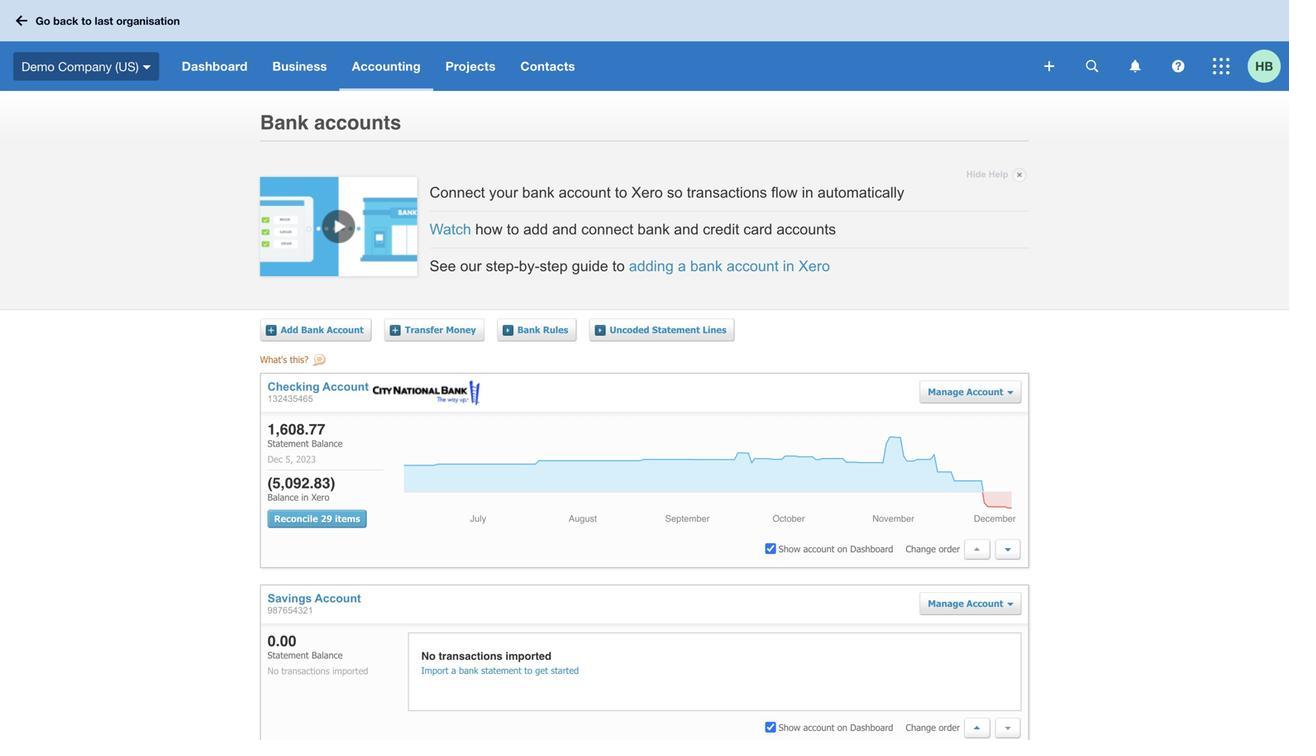 Task type: vqa. For each thing, say whether or not it's contained in the screenshot.
'Xero' to the bottom
yes



Task type: describe. For each thing, give the bounding box(es) containing it.
company
[[58, 59, 112, 73]]

see our step-by-step guide to adding a bank account in xero
[[430, 258, 830, 275]]

help
[[989, 169, 1009, 180]]

hide
[[967, 169, 987, 180]]

transfer money
[[405, 324, 476, 335]]

0 vertical spatial accounts
[[314, 111, 401, 134]]

account inside checking account 132435465
[[323, 380, 369, 393]]

checking account 132435465
[[268, 380, 369, 404]]

hb button
[[1248, 41, 1290, 91]]

uncoded statement lines link
[[595, 318, 735, 341]]

contacts button
[[508, 41, 588, 91]]

accounting button
[[340, 41, 433, 91]]

go back to last organisation link
[[10, 6, 190, 35]]

money
[[446, 324, 476, 335]]

what's
[[260, 354, 287, 365]]

to right guide
[[613, 258, 625, 275]]

svg image inside demo company (us) popup button
[[143, 65, 151, 69]]

1 horizontal spatial svg image
[[1130, 60, 1141, 72]]

statement for uncoded
[[652, 324, 700, 335]]

2 manage account from the top
[[928, 598, 1004, 609]]

import a bank statement to get started link
[[421, 665, 579, 676]]

1,608.77 statement balance dec 5, 2023
[[268, 421, 343, 465]]

organisation
[[116, 14, 180, 27]]

add bank account
[[281, 324, 364, 335]]

987654321
[[268, 605, 313, 616]]

import
[[421, 665, 449, 676]]

change for 0.00
[[906, 722, 936, 733]]

hide help
[[967, 169, 1009, 180]]

account inside savings account 987654321
[[315, 592, 361, 605]]

add bank account link
[[266, 318, 372, 341]]

0.00
[[268, 633, 297, 650]]

(5,092.83) balance in xero
[[268, 475, 336, 503]]

change order for 1,608.77
[[906, 543, 961, 555]]

132435465
[[268, 394, 313, 404]]

uncoded statement lines
[[610, 324, 727, 335]]

add
[[281, 324, 299, 335]]

balance for 0.00
[[312, 650, 343, 661]]

transfer
[[405, 324, 443, 335]]

statement
[[482, 665, 522, 676]]

see
[[430, 258, 456, 275]]

by-
[[519, 258, 540, 275]]

account inside 'link'
[[327, 324, 364, 335]]

demo company (us)
[[22, 59, 139, 73]]

bank up adding
[[638, 221, 670, 238]]

savings
[[268, 592, 312, 605]]

adding a bank account in xero link
[[629, 258, 830, 275]]

bank inside 'link'
[[301, 324, 324, 335]]

dec
[[268, 454, 283, 465]]

statement for 1,608.77
[[268, 438, 309, 449]]

banner containing dashboard
[[0, 0, 1290, 91]]

projects
[[446, 59, 496, 74]]

business button
[[260, 41, 340, 91]]

add
[[524, 221, 548, 238]]

change for 1,608.77
[[906, 543, 936, 555]]

accounting
[[352, 59, 421, 74]]

2 horizontal spatial in
[[802, 184, 814, 201]]

watch
[[430, 221, 471, 238]]

account up connect
[[559, 184, 611, 201]]

account right show account on dashboard checkbox
[[804, 543, 835, 555]]

a inside no transactions imported import a bank statement to get started
[[452, 665, 456, 676]]

imported inside no transactions imported import a bank statement to get started
[[506, 650, 552, 662]]

statement for 0.00
[[268, 650, 309, 661]]

business
[[273, 59, 327, 74]]

bank right your
[[522, 184, 555, 201]]

contacts
[[521, 59, 575, 74]]

2 horizontal spatial svg image
[[1173, 60, 1185, 72]]

1 horizontal spatial a
[[678, 258, 686, 275]]

1 and from the left
[[553, 221, 577, 238]]

show for 1,608.77
[[779, 543, 801, 555]]

transactions inside 0.00 statement balance no transactions imported
[[281, 666, 330, 677]]

connect
[[582, 221, 634, 238]]



Task type: locate. For each thing, give the bounding box(es) containing it.
29
[[321, 513, 332, 525]]

what's this?
[[260, 354, 309, 365]]

0 vertical spatial imported
[[506, 650, 552, 662]]

in up reconcile
[[302, 492, 309, 503]]

0 vertical spatial xero
[[632, 184, 663, 201]]

go
[[36, 14, 50, 27]]

0 vertical spatial order
[[939, 543, 961, 555]]

0 vertical spatial on
[[838, 543, 848, 555]]

statement inside 1,608.77 statement balance dec 5, 2023
[[268, 438, 309, 449]]

2 manage from the top
[[928, 598, 964, 609]]

2 vertical spatial statement
[[268, 650, 309, 661]]

2 show from the top
[[779, 722, 801, 733]]

bank left rules
[[518, 324, 541, 335]]

1 horizontal spatial and
[[674, 221, 699, 238]]

to inside no transactions imported import a bank statement to get started
[[525, 665, 533, 676]]

1 vertical spatial change order
[[906, 722, 961, 733]]

transactions up credit
[[687, 184, 767, 201]]

0 vertical spatial manage account
[[928, 386, 1004, 397]]

1 vertical spatial on
[[838, 722, 848, 733]]

bank for bank rules
[[518, 324, 541, 335]]

2 and from the left
[[674, 221, 699, 238]]

1 vertical spatial accounts
[[777, 221, 836, 238]]

back
[[53, 14, 78, 27]]

account
[[559, 184, 611, 201], [727, 258, 779, 275], [804, 543, 835, 555], [804, 722, 835, 733]]

transactions down 0.00
[[281, 666, 330, 677]]

bank rules
[[518, 324, 569, 335]]

1 vertical spatial order
[[939, 722, 961, 733]]

0 vertical spatial transactions
[[687, 184, 767, 201]]

credit
[[703, 221, 740, 238]]

to left add
[[507, 221, 519, 238]]

projects button
[[433, 41, 508, 91]]

transactions up import a bank statement to get started link
[[439, 650, 503, 662]]

dashboard inside banner
[[182, 59, 248, 74]]

order
[[939, 543, 961, 555], [939, 722, 961, 733]]

dashboard link
[[169, 41, 260, 91]]

1 horizontal spatial no
[[421, 650, 436, 662]]

balance up 2023
[[312, 438, 343, 449]]

order for 1,608.77
[[939, 543, 961, 555]]

watch how to add and connect bank and credit card accounts
[[430, 221, 836, 238]]

to inside banner
[[81, 14, 92, 27]]

1 vertical spatial no
[[268, 666, 279, 677]]

1 vertical spatial manage account
[[928, 598, 1004, 609]]

accounts down the flow
[[777, 221, 836, 238]]

xero inside (5,092.83) balance in xero
[[312, 492, 330, 503]]

2 vertical spatial in
[[302, 492, 309, 503]]

0 horizontal spatial svg image
[[143, 65, 151, 69]]

account right show account on dashboard option at the right of the page
[[804, 722, 835, 733]]

1 vertical spatial statement
[[268, 438, 309, 449]]

no transactions imported import a bank statement to get started
[[421, 650, 579, 676]]

no inside 0.00 statement balance no transactions imported
[[268, 666, 279, 677]]

1 horizontal spatial accounts
[[777, 221, 836, 238]]

order for 0.00
[[939, 722, 961, 733]]

and right add
[[553, 221, 577, 238]]

balance up reconcile
[[268, 492, 299, 503]]

2 horizontal spatial xero
[[799, 258, 830, 275]]

1 vertical spatial change
[[906, 722, 936, 733]]

rules
[[543, 324, 569, 335]]

1 vertical spatial show
[[779, 722, 801, 733]]

0 vertical spatial dashboard
[[182, 59, 248, 74]]

lines
[[703, 324, 727, 335]]

transfer money link
[[390, 318, 485, 341]]

to up watch how to add and connect bank and credit card accounts on the top of the page
[[615, 184, 628, 201]]

account
[[327, 324, 364, 335], [323, 380, 369, 393], [967, 386, 1004, 397], [315, 592, 361, 605], [967, 598, 1004, 609]]

0 vertical spatial change order
[[906, 543, 961, 555]]

1 vertical spatial dashboard
[[851, 543, 894, 555]]

bank
[[522, 184, 555, 201], [638, 221, 670, 238], [691, 258, 723, 275], [459, 665, 479, 676]]

show for 0.00
[[779, 722, 801, 733]]

show
[[779, 543, 801, 555], [779, 722, 801, 733]]

5,
[[286, 454, 293, 465]]

show right show account on dashboard option at the right of the page
[[779, 722, 801, 733]]

bank down credit
[[691, 258, 723, 275]]

balance for 1,608.77
[[312, 438, 343, 449]]

1 horizontal spatial in
[[783, 258, 795, 275]]

1 vertical spatial balance
[[268, 492, 299, 503]]

0 vertical spatial change
[[906, 543, 936, 555]]

in inside (5,092.83) balance in xero
[[302, 492, 309, 503]]

bank left statement
[[459, 665, 479, 676]]

2 show account on dashboard from the top
[[779, 722, 894, 733]]

0 horizontal spatial no
[[268, 666, 279, 677]]

2 order from the top
[[939, 722, 961, 733]]

your
[[489, 184, 518, 201]]

svg image
[[1130, 60, 1141, 72], [1173, 60, 1185, 72], [143, 65, 151, 69]]

get
[[535, 665, 548, 676]]

1 on from the top
[[838, 543, 848, 555]]

savings account 987654321
[[268, 592, 361, 616]]

on for 1,608.77
[[838, 543, 848, 555]]

0.00 statement balance no transactions imported
[[268, 633, 368, 677]]

statement left lines
[[652, 324, 700, 335]]

go back to last organisation
[[36, 14, 180, 27]]

our
[[460, 258, 482, 275]]

to left get
[[525, 665, 533, 676]]

1 vertical spatial imported
[[333, 666, 368, 677]]

a
[[678, 258, 686, 275], [452, 665, 456, 676]]

1,608.77
[[268, 421, 326, 438]]

0 horizontal spatial xero
[[312, 492, 330, 503]]

in down the flow
[[783, 258, 795, 275]]

and left credit
[[674, 221, 699, 238]]

uncoded
[[610, 324, 650, 335]]

0 horizontal spatial transactions
[[281, 666, 330, 677]]

1 vertical spatial in
[[783, 258, 795, 275]]

transactions
[[687, 184, 767, 201], [439, 650, 503, 662], [281, 666, 330, 677]]

show account on dashboard for 1,608.77
[[779, 543, 894, 555]]

a right import
[[452, 665, 456, 676]]

1 vertical spatial a
[[452, 665, 456, 676]]

0 horizontal spatial accounts
[[314, 111, 401, 134]]

this?
[[290, 354, 309, 365]]

2 vertical spatial xero
[[312, 492, 330, 503]]

0 vertical spatial show account on dashboard
[[779, 543, 894, 555]]

balance right 0.00
[[312, 650, 343, 661]]

1 horizontal spatial transactions
[[439, 650, 503, 662]]

adding
[[629, 258, 674, 275]]

transactions inside no transactions imported import a bank statement to get started
[[439, 650, 503, 662]]

bank for bank accounts
[[260, 111, 309, 134]]

dashboard for 0.00
[[851, 722, 894, 733]]

how
[[476, 221, 503, 238]]

so
[[667, 184, 683, 201]]

statement
[[652, 324, 700, 335], [268, 438, 309, 449], [268, 650, 309, 661]]

balance inside (5,092.83) balance in xero
[[268, 492, 299, 503]]

(5,092.83)
[[268, 475, 336, 492]]

automatically
[[818, 184, 905, 201]]

guide
[[572, 258, 609, 275]]

in right the flow
[[802, 184, 814, 201]]

2 vertical spatial balance
[[312, 650, 343, 661]]

and
[[553, 221, 577, 238], [674, 221, 699, 238]]

statement down 987654321 at the left bottom
[[268, 650, 309, 661]]

2023
[[296, 454, 316, 465]]

svg image inside go back to last organisation link
[[16, 15, 27, 26]]

balance inside 1,608.77 statement balance dec 5, 2023
[[312, 438, 343, 449]]

0 vertical spatial no
[[421, 650, 436, 662]]

flow
[[772, 184, 798, 201]]

show account on dashboard right show account on dashboard option at the right of the page
[[779, 722, 894, 733]]

1 change from the top
[[906, 543, 936, 555]]

1 show account on dashboard from the top
[[779, 543, 894, 555]]

show account on dashboard for 0.00
[[779, 722, 894, 733]]

statement inside 0.00 statement balance no transactions imported
[[268, 650, 309, 661]]

1 vertical spatial show account on dashboard
[[779, 722, 894, 733]]

0 horizontal spatial and
[[553, 221, 577, 238]]

2 vertical spatial transactions
[[281, 666, 330, 677]]

no
[[421, 650, 436, 662], [268, 666, 279, 677]]

imported inside 0.00 statement balance no transactions imported
[[333, 666, 368, 677]]

dashboard
[[182, 59, 248, 74], [851, 543, 894, 555], [851, 722, 894, 733]]

1 order from the top
[[939, 543, 961, 555]]

reconcile 29 items
[[274, 513, 360, 525]]

card
[[744, 221, 773, 238]]

0 horizontal spatial in
[[302, 492, 309, 503]]

(us)
[[115, 59, 139, 73]]

1 change order from the top
[[906, 543, 961, 555]]

bank accounts
[[260, 111, 401, 134]]

bank right add at the top
[[301, 324, 324, 335]]

on right show account on dashboard checkbox
[[838, 543, 848, 555]]

svg image
[[16, 15, 27, 26], [1214, 58, 1230, 74], [1087, 60, 1099, 72], [1045, 61, 1055, 71]]

balance
[[312, 438, 343, 449], [268, 492, 299, 503], [312, 650, 343, 661]]

connect your bank account to xero so transactions flow in automatically
[[430, 184, 905, 201]]

to left last
[[81, 14, 92, 27]]

on right show account on dashboard option at the right of the page
[[838, 722, 848, 733]]

bank inside no transactions imported import a bank statement to get started
[[459, 665, 479, 676]]

watch link
[[430, 221, 471, 238]]

demo company (us) button
[[0, 41, 169, 91]]

what's this? link
[[260, 354, 329, 369]]

1 horizontal spatial xero
[[632, 184, 663, 201]]

change
[[906, 543, 936, 555], [906, 722, 936, 733]]

demo
[[22, 59, 55, 73]]

in
[[802, 184, 814, 201], [783, 258, 795, 275], [302, 492, 309, 503]]

started
[[551, 665, 579, 676]]

no up import
[[421, 650, 436, 662]]

account down 'card'
[[727, 258, 779, 275]]

1 vertical spatial xero
[[799, 258, 830, 275]]

0 vertical spatial a
[[678, 258, 686, 275]]

bank
[[260, 111, 309, 134], [301, 324, 324, 335], [518, 324, 541, 335]]

show account on dashboard
[[779, 543, 894, 555], [779, 722, 894, 733]]

0 vertical spatial statement
[[652, 324, 700, 335]]

on for 0.00
[[838, 722, 848, 733]]

0 horizontal spatial a
[[452, 665, 456, 676]]

0 vertical spatial balance
[[312, 438, 343, 449]]

bank down business
[[260, 111, 309, 134]]

0 horizontal spatial imported
[[333, 666, 368, 677]]

1 manage account from the top
[[928, 386, 1004, 397]]

accounts down "accounting" popup button
[[314, 111, 401, 134]]

1 vertical spatial transactions
[[439, 650, 503, 662]]

show account on dashboard right show account on dashboard checkbox
[[779, 543, 894, 555]]

1 manage from the top
[[928, 386, 964, 397]]

2 vertical spatial dashboard
[[851, 722, 894, 733]]

xero
[[632, 184, 663, 201], [799, 258, 830, 275], [312, 492, 330, 503]]

manage account
[[928, 386, 1004, 397], [928, 598, 1004, 609]]

2 change from the top
[[906, 722, 936, 733]]

hide help link
[[967, 165, 1027, 185]]

statement up 5,
[[268, 438, 309, 449]]

no inside no transactions imported import a bank statement to get started
[[421, 650, 436, 662]]

items
[[335, 513, 360, 525]]

accounts
[[314, 111, 401, 134], [777, 221, 836, 238]]

banner
[[0, 0, 1290, 91]]

show right show account on dashboard checkbox
[[779, 543, 801, 555]]

hb
[[1256, 59, 1274, 74]]

no down 0.00
[[268, 666, 279, 677]]

0 vertical spatial manage
[[928, 386, 964, 397]]

1 vertical spatial manage
[[928, 598, 964, 609]]

balance inside 0.00 statement balance no transactions imported
[[312, 650, 343, 661]]

a right adding
[[678, 258, 686, 275]]

imported up get
[[506, 650, 552, 662]]

0 vertical spatial in
[[802, 184, 814, 201]]

reconcile
[[274, 513, 318, 525]]

on
[[838, 543, 848, 555], [838, 722, 848, 733]]

1 show from the top
[[779, 543, 801, 555]]

0 vertical spatial show
[[779, 543, 801, 555]]

step-
[[486, 258, 519, 275]]

bank rules link
[[503, 318, 577, 341]]

Show account on Dashboard checkbox
[[766, 722, 777, 733]]

imported
[[506, 650, 552, 662], [333, 666, 368, 677]]

manage
[[928, 386, 964, 397], [928, 598, 964, 609]]

connect
[[430, 184, 485, 201]]

2 change order from the top
[[906, 722, 961, 733]]

1 horizontal spatial imported
[[506, 650, 552, 662]]

2 horizontal spatial transactions
[[687, 184, 767, 201]]

last
[[95, 14, 113, 27]]

Show account on Dashboard checkbox
[[766, 543, 777, 554]]

dashboard for 1,608.77
[[851, 543, 894, 555]]

step
[[540, 258, 568, 275]]

change order for 0.00
[[906, 722, 961, 733]]

checking
[[268, 380, 320, 393]]

2 on from the top
[[838, 722, 848, 733]]

imported down savings account 987654321
[[333, 666, 368, 677]]



